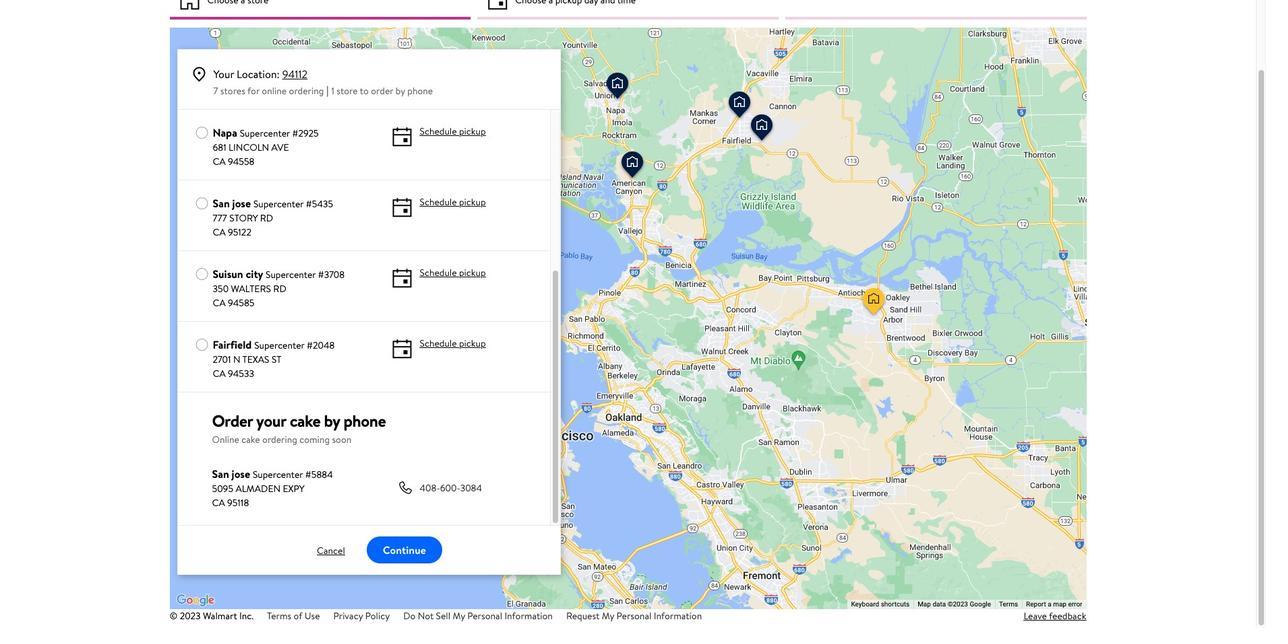 Task type: describe. For each thing, give the bounding box(es) containing it.
cancel
[[317, 545, 345, 558]]

report
[[1026, 601, 1046, 609]]

by inside the your location: 94112 7 stores for online ordering | 1 store to order by phone
[[396, 84, 405, 98]]

# inside napa supercenter # 2925 681 lincoln ave ca 94558
[[292, 127, 298, 140]]

use
[[305, 610, 320, 624]]

do not sell my personal information
[[403, 610, 553, 624]]

5095
[[212, 483, 233, 496]]

ordering for 94112
[[289, 84, 324, 98]]

soon
[[332, 434, 351, 447]]

napa supercenter # 2925 681 lincoln ave ca 94558
[[213, 125, 319, 169]]

94558
[[228, 155, 254, 169]]

ca inside napa supercenter # 2925 681 lincoln ave ca 94558
[[213, 155, 226, 169]]

ca for suisun city supercenter # 3708 350 walters rd ca 94585
[[213, 297, 226, 310]]

privacy
[[333, 610, 363, 624]]

napa
[[213, 125, 237, 140]]

a
[[1048, 601, 1051, 609]]

schedule for suisun city
[[420, 266, 457, 280]]

408-600-3084 link
[[420, 482, 482, 496]]

681
[[213, 141, 226, 154]]

request my personal information link
[[566, 610, 702, 624]]

schedule for san jose
[[420, 196, 457, 209]]

suisun city supercenter # 3708 350 walters rd ca 94585
[[213, 267, 345, 310]]

schedule pickup for suisun city
[[420, 266, 486, 280]]

store
[[337, 84, 358, 98]]

map
[[918, 601, 931, 609]]

terms link
[[999, 601, 1018, 609]]

radio image for san jose
[[194, 196, 209, 211]]

2 personal from the left
[[617, 610, 651, 624]]

cancel link
[[317, 545, 345, 559]]

for
[[247, 84, 260, 98]]

1
[[331, 84, 334, 98]]

rd for suisun city
[[273, 283, 286, 296]]

privacy policy
[[333, 610, 390, 624]]

95118
[[227, 497, 249, 510]]

94585
[[228, 297, 254, 310]]

95122
[[228, 226, 251, 239]]

do
[[403, 610, 415, 624]]

fairfield supercenter # 2048 2701 n texas st ca 94533
[[213, 338, 335, 381]]

shortcuts
[[881, 601, 909, 609]]

error
[[1068, 601, 1082, 609]]

5884
[[311, 469, 333, 482]]

napa option group
[[178, 110, 550, 181]]

ordering for cake
[[262, 434, 297, 447]]

phone inside order your cake by phone online cake ordering coming soon
[[343, 410, 386, 433]]

7
[[213, 84, 218, 98]]

2048
[[313, 339, 335, 353]]

© 2023 walmart inc.
[[170, 610, 254, 624]]

n
[[233, 353, 240, 367]]

2 my from the left
[[602, 610, 614, 624]]

supercenter inside fairfield supercenter # 2048 2701 n texas st ca 94533
[[254, 339, 304, 353]]

report a map error link
[[1026, 601, 1082, 609]]

terms for terms of use
[[267, 610, 291, 624]]

st
[[272, 353, 281, 367]]

©2023
[[948, 601, 968, 609]]

sell
[[436, 610, 450, 624]]

94112
[[282, 67, 308, 82]]

schedule pickup link for suisun city
[[420, 266, 486, 281]]

leave feedback button
[[1024, 610, 1086, 624]]

schedule pickup link for fairfield
[[420, 337, 486, 351]]

©
[[170, 610, 178, 624]]

city
[[246, 267, 263, 282]]

suisun
[[213, 267, 243, 282]]

# inside fairfield supercenter # 2048 2701 n texas st ca 94533
[[307, 339, 313, 353]]

radio image
[[194, 267, 209, 282]]

american canyon supercenter image
[[619, 150, 645, 182]]

ave
[[271, 141, 289, 154]]

request
[[566, 610, 600, 624]]

fairfield
[[213, 338, 252, 353]]

google image
[[173, 593, 217, 610]]

schedule pickup for napa
[[420, 125, 486, 138]]

san jose supercenter # 5435 777 story rd ca 95122
[[213, 196, 333, 239]]

your
[[256, 410, 286, 433]]

online
[[212, 434, 239, 447]]

inc.
[[239, 610, 254, 624]]

777
[[213, 212, 227, 225]]

keyboard
[[851, 601, 879, 609]]

feedback
[[1049, 610, 1086, 624]]

408-
[[420, 482, 440, 495]]

continue
[[383, 543, 426, 558]]

antioch supercenter image
[[860, 287, 887, 319]]

google
[[970, 601, 991, 609]]

5435
[[312, 198, 333, 211]]

walmart
[[203, 610, 237, 624]]

keyboard shortcuts
[[851, 601, 909, 609]]

of
[[294, 610, 302, 624]]

map data ©2023 google
[[918, 601, 991, 609]]

terms of use
[[267, 610, 320, 624]]

keyboard shortcuts button
[[851, 601, 909, 610]]

privacy policy link
[[333, 610, 390, 624]]

san jose supercenter # 5884 5095 almaden expy ca 95118
[[212, 467, 333, 510]]

supercenter for san jose supercenter # 5435 777 story rd ca 95122
[[253, 198, 304, 211]]

1 personal from the left
[[467, 610, 502, 624]]

map
[[1053, 601, 1066, 609]]

data
[[933, 601, 946, 609]]



Task type: vqa. For each thing, say whether or not it's contained in the screenshot.
vibes
no



Task type: locate. For each thing, give the bounding box(es) containing it.
jose up the almaden
[[232, 467, 250, 482]]

3 pickup from the top
[[459, 266, 486, 280]]

supercenter inside 'san jose supercenter # 5884 5095 almaden expy ca 95118'
[[253, 469, 303, 482]]

1 horizontal spatial my
[[602, 610, 614, 624]]

1 my from the left
[[453, 610, 465, 624]]

radio image for napa
[[194, 125, 209, 140]]

0 horizontal spatial personal
[[467, 610, 502, 624]]

3 schedule from the top
[[420, 266, 457, 280]]

1 vertical spatial terms
[[267, 610, 291, 624]]

your
[[213, 67, 234, 82]]

my right the request
[[602, 610, 614, 624]]

schedule inside napa option group
[[420, 125, 457, 138]]

0 vertical spatial san
[[213, 196, 230, 211]]

4 pickup from the top
[[459, 337, 486, 351]]

schedule pickup link inside suisun city option group
[[420, 266, 486, 281]]

personal
[[467, 610, 502, 624], [617, 610, 651, 624]]

cake up coming
[[290, 410, 320, 433]]

# inside suisun city supercenter # 3708 350 walters rd ca 94585
[[318, 268, 324, 282]]

leave
[[1024, 610, 1047, 624]]

1 vertical spatial radio image
[[194, 196, 209, 211]]

2701
[[213, 353, 231, 367]]

ca inside 'san jose supercenter # 5884 5095 almaden expy ca 95118'
[[212, 497, 225, 510]]

personal right sell
[[467, 610, 502, 624]]

1 schedule from the top
[[420, 125, 457, 138]]

ca inside fairfield supercenter # 2048 2701 n texas st ca 94533
[[213, 368, 226, 381]]

4 schedule from the top
[[420, 337, 457, 351]]

ca down 777
[[213, 226, 226, 239]]

option group
[[178, 39, 550, 110]]

ordering inside the your location: 94112 7 stores for online ordering | 1 store to order by phone
[[289, 84, 324, 98]]

story
[[229, 212, 258, 225]]

supercenter right city
[[266, 268, 316, 282]]

order
[[212, 410, 253, 433]]

1 pickup from the top
[[459, 125, 486, 138]]

schedule pickup link inside napa option group
[[420, 125, 486, 139]]

terms left report
[[999, 601, 1018, 609]]

pickup inside san jose option group
[[459, 196, 486, 209]]

# inside 'san jose supercenter # 5884 5095 almaden expy ca 95118'
[[305, 469, 311, 482]]

radio image inside napa option group
[[194, 125, 209, 140]]

radio image
[[194, 125, 209, 140], [194, 196, 209, 211], [194, 338, 209, 353]]

schedule pickup inside san jose option group
[[420, 196, 486, 209]]

schedule pickup link inside san jose option group
[[420, 196, 486, 210]]

pickup for fairfield
[[459, 337, 486, 351]]

almaden
[[236, 483, 281, 496]]

terms for terms link
[[999, 601, 1018, 609]]

report a map error
[[1026, 601, 1082, 609]]

san jose option group
[[178, 181, 550, 252]]

my right sell
[[453, 610, 465, 624]]

0 horizontal spatial my
[[453, 610, 465, 624]]

pin nav image
[[191, 66, 207, 83]]

ca for san jose supercenter # 5435 777 story rd ca 95122
[[213, 226, 226, 239]]

san
[[213, 196, 230, 211], [212, 467, 229, 482]]

order
[[371, 84, 393, 98]]

supercenter for san jose supercenter # 5884 5095 almaden expy ca 95118
[[253, 469, 303, 482]]

san for san jose supercenter # 5884 5095 almaden expy ca 95118
[[212, 467, 229, 482]]

0 vertical spatial by
[[396, 84, 405, 98]]

continue link
[[367, 537, 442, 564]]

supercenter inside san jose supercenter # 5435 777 story rd ca 95122
[[253, 198, 304, 211]]

0 vertical spatial terms
[[999, 601, 1018, 609]]

schedule inside the fairfield option group
[[420, 337, 457, 351]]

my
[[453, 610, 465, 624], [602, 610, 614, 624]]

supercenter for suisun city supercenter # 3708 350 walters rd ca 94585
[[266, 268, 316, 282]]

by up the soon
[[324, 410, 340, 433]]

2925
[[298, 127, 319, 140]]

phone inside the your location: 94112 7 stores for online ordering | 1 store to order by phone
[[407, 84, 433, 98]]

4 schedule pickup from the top
[[420, 337, 486, 351]]

radio image inside the fairfield option group
[[194, 338, 209, 353]]

schedule inside san jose option group
[[420, 196, 457, 209]]

rd inside san jose supercenter # 5435 777 story rd ca 95122
[[260, 212, 273, 225]]

1 vertical spatial ordering
[[262, 434, 297, 447]]

walters
[[231, 283, 271, 296]]

supercenter inside napa supercenter # 2925 681 lincoln ave ca 94558
[[240, 127, 290, 140]]

schedule pickup for fairfield
[[420, 337, 486, 351]]

2 pickup from the top
[[459, 196, 486, 209]]

jose for san jose supercenter # 5435 777 story rd ca 95122
[[232, 196, 251, 211]]

schedule pickup link
[[420, 125, 486, 139], [420, 196, 486, 210], [420, 266, 486, 281], [420, 337, 486, 351]]

1 radio image from the top
[[194, 125, 209, 140]]

pickup inside suisun city option group
[[459, 266, 486, 280]]

cake right online
[[242, 434, 260, 447]]

information
[[505, 610, 553, 624], [654, 610, 702, 624]]

3708
[[324, 268, 345, 282]]

1 horizontal spatial phone
[[407, 84, 433, 98]]

1 schedule pickup link from the top
[[420, 125, 486, 139]]

2 vertical spatial radio image
[[194, 338, 209, 353]]

jose
[[232, 196, 251, 211], [232, 467, 250, 482]]

0 horizontal spatial information
[[505, 610, 553, 624]]

4 schedule pickup link from the top
[[420, 337, 486, 351]]

san up "5095"
[[212, 467, 229, 482]]

# for suisun city supercenter # 3708 350 walters rd ca 94585
[[318, 268, 324, 282]]

2 radio image from the top
[[194, 196, 209, 211]]

1 vertical spatial san
[[212, 467, 229, 482]]

your location: 94112 7 stores for online ordering | 1 store to order by phone
[[213, 67, 433, 98]]

0 horizontal spatial terms
[[267, 610, 291, 624]]

ca
[[213, 155, 226, 169], [213, 226, 226, 239], [213, 297, 226, 310], [213, 368, 226, 381], [212, 497, 225, 510]]

ca for fairfield supercenter # 2048 2701 n texas st ca 94533
[[213, 368, 226, 381]]

fairfield option group
[[178, 322, 550, 393]]

stores
[[220, 84, 245, 98]]

to
[[360, 84, 369, 98]]

rd for san jose
[[260, 212, 273, 225]]

personal right the request
[[617, 610, 651, 624]]

schedule for napa
[[420, 125, 457, 138]]

jose inside 'san jose supercenter # 5884 5095 almaden expy ca 95118'
[[232, 467, 250, 482]]

supercenter up ave
[[240, 127, 290, 140]]

schedule pickup inside the fairfield option group
[[420, 337, 486, 351]]

408-600-3084
[[420, 482, 482, 495]]

0 vertical spatial phone
[[407, 84, 433, 98]]

3 schedule pickup link from the top
[[420, 266, 486, 281]]

schedule pickup link for san jose
[[420, 196, 486, 210]]

ordering inside order your cake by phone online cake ordering coming soon
[[262, 434, 297, 447]]

suisun city supercenter image
[[748, 113, 775, 145]]

3 radio image from the top
[[194, 338, 209, 353]]

0 vertical spatial radio image
[[194, 125, 209, 140]]

ca down 2701
[[213, 368, 226, 381]]

2023
[[180, 610, 201, 624]]

0 horizontal spatial cake
[[242, 434, 260, 447]]

by right order
[[396, 84, 405, 98]]

phone right order
[[407, 84, 433, 98]]

by inside order your cake by phone online cake ordering coming soon
[[324, 410, 340, 433]]

schedule pickup link inside the fairfield option group
[[420, 337, 486, 351]]

1 vertical spatial cake
[[242, 434, 260, 447]]

schedule
[[420, 125, 457, 138], [420, 196, 457, 209], [420, 266, 457, 280], [420, 337, 457, 351]]

ca down "5095"
[[212, 497, 225, 510]]

suisun city option group
[[178, 252, 550, 322]]

schedule pickup link for napa
[[420, 125, 486, 139]]

pickup for suisun city
[[459, 266, 486, 280]]

radio image for fairfield
[[194, 338, 209, 353]]

pickup inside the fairfield option group
[[459, 337, 486, 351]]

map region
[[70, 0, 1105, 629]]

san inside san jose supercenter # 5435 777 story rd ca 95122
[[213, 196, 230, 211]]

0 horizontal spatial phone
[[343, 410, 386, 433]]

phone
[[407, 84, 433, 98], [343, 410, 386, 433]]

94533
[[228, 368, 254, 381]]

2 schedule from the top
[[420, 196, 457, 209]]

|
[[326, 83, 329, 98]]

2 information from the left
[[654, 610, 702, 624]]

location:
[[237, 67, 280, 82]]

# for san jose supercenter # 5435 777 story rd ca 95122
[[306, 198, 312, 211]]

# inside san jose supercenter # 5435 777 story rd ca 95122
[[306, 198, 312, 211]]

pickup for napa
[[459, 125, 486, 138]]

1 horizontal spatial terms
[[999, 601, 1018, 609]]

coming
[[299, 434, 330, 447]]

jose inside san jose supercenter # 5435 777 story rd ca 95122
[[232, 196, 251, 211]]

ordering down your
[[262, 434, 297, 447]]

0 vertical spatial cake
[[290, 410, 320, 433]]

supercenter up expy
[[253, 469, 303, 482]]

2 schedule pickup link from the top
[[420, 196, 486, 210]]

ca down 681
[[213, 155, 226, 169]]

3 schedule pickup from the top
[[420, 266, 486, 280]]

ca inside suisun city supercenter # 3708 350 walters rd ca 94585
[[213, 297, 226, 310]]

1 schedule pickup from the top
[[420, 125, 486, 138]]

terms of use link
[[267, 610, 320, 624]]

2 schedule pickup from the top
[[420, 196, 486, 209]]

rd
[[260, 212, 273, 225], [273, 283, 286, 296]]

# for san jose supercenter # 5884 5095 almaden expy ca 95118
[[305, 469, 311, 482]]

san for san jose supercenter # 5435 777 story rd ca 95122
[[213, 196, 230, 211]]

rd inside suisun city supercenter # 3708 350 walters rd ca 94585
[[273, 283, 286, 296]]

request my personal information
[[566, 610, 702, 624]]

1 information from the left
[[505, 610, 553, 624]]

supercenter inside suisun city supercenter # 3708 350 walters rd ca 94585
[[266, 268, 316, 282]]

ca inside san jose supercenter # 5435 777 story rd ca 95122
[[213, 226, 226, 239]]

0 vertical spatial rd
[[260, 212, 273, 225]]

schedule pickup inside suisun city option group
[[420, 266, 486, 280]]

pickup inside napa option group
[[459, 125, 486, 138]]

policy
[[365, 610, 390, 624]]

1 vertical spatial by
[[324, 410, 340, 433]]

1 vertical spatial jose
[[232, 467, 250, 482]]

radio image inside san jose option group
[[194, 196, 209, 211]]

schedule inside suisun city option group
[[420, 266, 457, 280]]

1 horizontal spatial cake
[[290, 410, 320, 433]]

rd right walters
[[273, 283, 286, 296]]

san inside 'san jose supercenter # 5884 5095 almaden expy ca 95118'
[[212, 467, 229, 482]]

94112 button
[[282, 66, 308, 82]]

phone image
[[397, 480, 414, 498]]

terms left of
[[267, 610, 291, 624]]

texas
[[242, 353, 269, 367]]

supercenter
[[240, 127, 290, 140], [253, 198, 304, 211], [266, 268, 316, 282], [254, 339, 304, 353], [253, 469, 303, 482]]

san up 777
[[213, 196, 230, 211]]

350
[[213, 283, 229, 296]]

rd right story
[[260, 212, 273, 225]]

cake
[[290, 410, 320, 433], [242, 434, 260, 447]]

phone up the soon
[[343, 410, 386, 433]]

ordering down 94112 "button"
[[289, 84, 324, 98]]

supercenter up st
[[254, 339, 304, 353]]

napa supercenter image
[[604, 71, 631, 103]]

0 vertical spatial jose
[[232, 196, 251, 211]]

ca for san jose supercenter # 5884 5095 almaden expy ca 95118
[[212, 497, 225, 510]]

0 vertical spatial ordering
[[289, 84, 324, 98]]

1 vertical spatial rd
[[273, 283, 286, 296]]

schedule pickup
[[420, 125, 486, 138], [420, 196, 486, 209], [420, 266, 486, 280], [420, 337, 486, 351]]

order your cake by phone online cake ordering coming soon
[[212, 410, 386, 447]]

1 vertical spatial phone
[[343, 410, 386, 433]]

#
[[292, 127, 298, 140], [306, 198, 312, 211], [318, 268, 324, 282], [307, 339, 313, 353], [305, 469, 311, 482]]

1 horizontal spatial by
[[396, 84, 405, 98]]

pickup for san jose
[[459, 196, 486, 209]]

expy
[[283, 483, 305, 496]]

by
[[396, 84, 405, 98], [324, 410, 340, 433]]

not
[[418, 610, 434, 624]]

ca down 350
[[213, 297, 226, 310]]

jose for san jose supercenter # 5884 5095 almaden expy ca 95118
[[232, 467, 250, 482]]

schedule pickup for san jose
[[420, 196, 486, 209]]

leave feedback
[[1024, 610, 1086, 624]]

1 horizontal spatial information
[[654, 610, 702, 624]]

supercenter up story
[[253, 198, 304, 211]]

1 horizontal spatial personal
[[617, 610, 651, 624]]

schedule pickup inside napa option group
[[420, 125, 486, 138]]

3084
[[460, 482, 482, 495]]

do not sell my personal information link
[[403, 610, 553, 624]]

schedule for fairfield
[[420, 337, 457, 351]]

online
[[262, 84, 287, 98]]

0 horizontal spatial by
[[324, 410, 340, 433]]

ordering
[[289, 84, 324, 98], [262, 434, 297, 447]]

terms
[[999, 601, 1018, 609], [267, 610, 291, 624]]

jose up story
[[232, 196, 251, 211]]

600-
[[440, 482, 460, 495]]

fairfield supercenter image
[[726, 90, 753, 122]]



